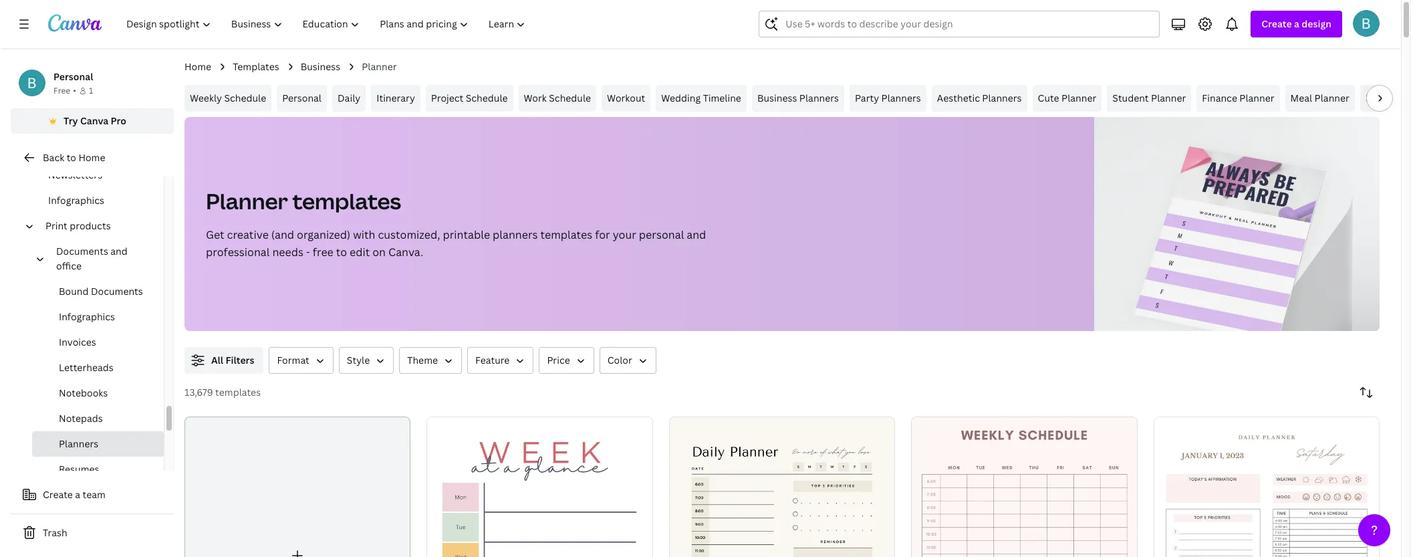 Task type: vqa. For each thing, say whether or not it's contained in the screenshot.
left Meal
yes



Task type: locate. For each thing, give the bounding box(es) containing it.
student planner
[[1113, 92, 1186, 104]]

your
[[613, 227, 637, 242]]

create
[[1262, 17, 1292, 30], [43, 488, 73, 501]]

planner for student planner
[[1152, 92, 1186, 104]]

a inside button
[[75, 488, 80, 501]]

1 horizontal spatial home
[[185, 60, 211, 73]]

cute planner link
[[1033, 85, 1102, 112]]

documents and office
[[56, 245, 128, 272]]

personal
[[53, 70, 93, 83], [282, 92, 322, 104]]

1 horizontal spatial meal
[[1366, 92, 1388, 104]]

party planners link
[[850, 85, 927, 112]]

0 vertical spatial infographics
[[48, 194, 104, 207]]

0 horizontal spatial meal
[[1291, 92, 1313, 104]]

business right timeline at top
[[758, 92, 797, 104]]

free
[[53, 85, 70, 96]]

a
[[1295, 17, 1300, 30], [75, 488, 80, 501]]

planners inside 'link'
[[882, 92, 921, 104]]

workout
[[607, 92, 645, 104]]

schedule right work
[[549, 92, 591, 104]]

0 horizontal spatial personal
[[53, 70, 93, 83]]

all filters button
[[185, 347, 264, 374]]

infographics up invoices
[[59, 310, 115, 323]]

documents
[[56, 245, 108, 257], [91, 285, 143, 298]]

infographics link up products
[[21, 188, 164, 213]]

templates
[[233, 60, 279, 73]]

schedule inside weekly schedule link
[[224, 92, 266, 104]]

planners for party planners
[[882, 92, 921, 104]]

to up newsletters
[[67, 151, 76, 164]]

1 horizontal spatial a
[[1295, 17, 1300, 30]]

to inside get creative (and organized) with customized, printable planners templates for your personal and professional needs - free to edit on canva.
[[336, 245, 347, 259]]

planners up resumes
[[59, 437, 98, 450]]

workout link
[[602, 85, 651, 112]]

1 vertical spatial a
[[75, 488, 80, 501]]

meal for meal plann
[[1366, 92, 1388, 104]]

1 vertical spatial infographics link
[[32, 304, 164, 330]]

newsletters
[[48, 169, 102, 181]]

notebooks link
[[32, 380, 164, 406]]

0 vertical spatial documents
[[56, 245, 108, 257]]

top level navigation element
[[118, 11, 537, 37]]

planners inside "link"
[[983, 92, 1022, 104]]

style
[[347, 354, 370, 366]]

1 vertical spatial create
[[43, 488, 73, 501]]

minimal weekly schedule planner image
[[912, 417, 1138, 557]]

templates left the for
[[541, 227, 593, 242]]

back to home link
[[11, 144, 174, 171]]

templates for 13,679 templates
[[215, 386, 261, 399]]

planner for meal planner
[[1315, 92, 1350, 104]]

printable
[[443, 227, 490, 242]]

planner inside finance planner link
[[1240, 92, 1275, 104]]

schedule inside work schedule link
[[549, 92, 591, 104]]

planner right student on the right of the page
[[1152, 92, 1186, 104]]

to left the 'edit'
[[336, 245, 347, 259]]

schedule inside project schedule 'link'
[[466, 92, 508, 104]]

1 horizontal spatial templates
[[292, 187, 401, 215]]

schedule
[[224, 92, 266, 104], [466, 92, 508, 104], [549, 92, 591, 104]]

0 vertical spatial business
[[301, 60, 341, 73]]

2 schedule from the left
[[466, 92, 508, 104]]

0 horizontal spatial templates
[[215, 386, 261, 399]]

3 schedule from the left
[[549, 92, 591, 104]]

project schedule
[[431, 92, 508, 104]]

create inside button
[[43, 488, 73, 501]]

invoices
[[59, 336, 96, 348]]

meal left plann
[[1366, 92, 1388, 104]]

project
[[431, 92, 464, 104]]

planner
[[362, 60, 397, 73], [1062, 92, 1097, 104], [1152, 92, 1186, 104], [1240, 92, 1275, 104], [1315, 92, 1350, 104], [206, 187, 288, 215]]

1 horizontal spatial create
[[1262, 17, 1292, 30]]

daily link
[[332, 85, 366, 112]]

create down resumes
[[43, 488, 73, 501]]

schedule for work schedule
[[549, 92, 591, 104]]

1
[[89, 85, 93, 96]]

1 vertical spatial and
[[111, 245, 128, 257]]

create a team button
[[11, 481, 174, 508]]

print products
[[45, 219, 111, 232]]

schedule down templates link
[[224, 92, 266, 104]]

planner left meal plann link
[[1315, 92, 1350, 104]]

13,679 templates
[[185, 386, 261, 399]]

1 horizontal spatial and
[[687, 227, 706, 242]]

canva.
[[388, 245, 424, 259]]

planner right finance
[[1240, 92, 1275, 104]]

edit
[[350, 245, 370, 259]]

needs
[[272, 245, 304, 259]]

Search search field
[[786, 11, 1152, 37]]

products
[[70, 219, 111, 232]]

home
[[185, 60, 211, 73], [78, 151, 105, 164]]

a left team
[[75, 488, 80, 501]]

cute planner
[[1038, 92, 1097, 104]]

finance planner
[[1203, 92, 1275, 104]]

wedding timeline link
[[656, 85, 747, 112]]

1 vertical spatial infographics
[[59, 310, 115, 323]]

1 vertical spatial home
[[78, 151, 105, 164]]

1 vertical spatial to
[[336, 245, 347, 259]]

with
[[353, 227, 375, 242]]

planners right aesthetic at the right top of page
[[983, 92, 1022, 104]]

planners right party
[[882, 92, 921, 104]]

back to home
[[43, 151, 105, 164]]

0 vertical spatial create
[[1262, 17, 1292, 30]]

create for create a design
[[1262, 17, 1292, 30]]

documents up office
[[56, 245, 108, 257]]

and down print products "link"
[[111, 245, 128, 257]]

planner inside student planner link
[[1152, 92, 1186, 104]]

templates
[[292, 187, 401, 215], [541, 227, 593, 242], [215, 386, 261, 399]]

party planners
[[855, 92, 921, 104]]

pink minimalist dated personal daily planner image
[[1154, 417, 1380, 557]]

0 horizontal spatial and
[[111, 245, 128, 257]]

2 horizontal spatial templates
[[541, 227, 593, 242]]

1 horizontal spatial to
[[336, 245, 347, 259]]

1 horizontal spatial schedule
[[466, 92, 508, 104]]

0 vertical spatial infographics link
[[21, 188, 164, 213]]

free
[[313, 245, 334, 259]]

planners for aesthetic planners
[[983, 92, 1022, 104]]

templates up with
[[292, 187, 401, 215]]

planner right cute
[[1062, 92, 1097, 104]]

personal down business link
[[282, 92, 322, 104]]

planner up itinerary
[[362, 60, 397, 73]]

13,679
[[185, 386, 213, 399]]

0 horizontal spatial a
[[75, 488, 80, 501]]

a inside dropdown button
[[1295, 17, 1300, 30]]

0 horizontal spatial create
[[43, 488, 73, 501]]

1 vertical spatial personal
[[282, 92, 322, 104]]

planner inside cute planner link
[[1062, 92, 1097, 104]]

newsletters link
[[21, 162, 164, 188]]

to
[[67, 151, 76, 164], [336, 245, 347, 259]]

infographics down newsletters
[[48, 194, 104, 207]]

planner templates image
[[1095, 117, 1380, 331], [1135, 146, 1326, 344]]

create inside dropdown button
[[1262, 17, 1292, 30]]

2 horizontal spatial schedule
[[549, 92, 591, 104]]

templates link
[[233, 60, 279, 74]]

None search field
[[759, 11, 1160, 37]]

brad klo image
[[1353, 10, 1380, 37]]

business up the personal link
[[301, 60, 341, 73]]

professional
[[206, 245, 270, 259]]

0 vertical spatial templates
[[292, 187, 401, 215]]

schedule right project
[[466, 92, 508, 104]]

templates down filters
[[215, 386, 261, 399]]

0 vertical spatial to
[[67, 151, 76, 164]]

letterheads
[[59, 361, 113, 374]]

•
[[73, 85, 76, 96]]

planner templates
[[206, 187, 401, 215]]

0 horizontal spatial business
[[301, 60, 341, 73]]

a left design
[[1295, 17, 1300, 30]]

meal for meal planner
[[1291, 92, 1313, 104]]

all filters
[[211, 354, 254, 366]]

meal right finance planner
[[1291, 92, 1313, 104]]

and
[[687, 227, 706, 242], [111, 245, 128, 257]]

work schedule
[[524, 92, 591, 104]]

2 vertical spatial templates
[[215, 386, 261, 399]]

infographics link for bound documents
[[32, 304, 164, 330]]

notepads
[[59, 412, 103, 425]]

itinerary link
[[371, 85, 421, 112]]

meal
[[1291, 92, 1313, 104], [1366, 92, 1388, 104]]

home up newsletters
[[78, 151, 105, 164]]

1 vertical spatial business
[[758, 92, 797, 104]]

1 schedule from the left
[[224, 92, 266, 104]]

bound
[[59, 285, 89, 298]]

resumes link
[[32, 457, 164, 482]]

meal planner
[[1291, 92, 1350, 104]]

home up weekly
[[185, 60, 211, 73]]

team
[[83, 488, 106, 501]]

0 horizontal spatial schedule
[[224, 92, 266, 104]]

1 vertical spatial documents
[[91, 285, 143, 298]]

documents down documents and office button on the left of the page
[[91, 285, 143, 298]]

get creative (and organized) with customized, printable planners templates for your personal and professional needs - free to edit on canva.
[[206, 227, 706, 259]]

print
[[45, 219, 67, 232]]

planner inside the meal planner link
[[1315, 92, 1350, 104]]

wedding
[[662, 92, 701, 104]]

create left design
[[1262, 17, 1292, 30]]

1 horizontal spatial personal
[[282, 92, 322, 104]]

1 meal from the left
[[1291, 92, 1313, 104]]

and inside get creative (and organized) with customized, printable planners templates for your personal and professional needs - free to edit on canva.
[[687, 227, 706, 242]]

2 meal from the left
[[1366, 92, 1388, 104]]

business for business
[[301, 60, 341, 73]]

back
[[43, 151, 64, 164]]

and right "personal"
[[687, 227, 706, 242]]

personal up '•'
[[53, 70, 93, 83]]

1 vertical spatial templates
[[541, 227, 593, 242]]

0 vertical spatial home
[[185, 60, 211, 73]]

planners left party
[[800, 92, 839, 104]]

business for business planners
[[758, 92, 797, 104]]

1 horizontal spatial business
[[758, 92, 797, 104]]

infographics link down bound documents
[[32, 304, 164, 330]]

0 vertical spatial a
[[1295, 17, 1300, 30]]

0 vertical spatial and
[[687, 227, 706, 242]]

all
[[211, 354, 223, 366]]



Task type: describe. For each thing, give the bounding box(es) containing it.
student
[[1113, 92, 1149, 104]]

format button
[[269, 347, 334, 374]]

price button
[[539, 347, 594, 374]]

work schedule link
[[519, 85, 597, 112]]

style button
[[339, 347, 394, 374]]

wedding timeline
[[662, 92, 742, 104]]

project schedule link
[[426, 85, 513, 112]]

create a design
[[1262, 17, 1332, 30]]

on
[[373, 245, 386, 259]]

print products link
[[40, 213, 156, 239]]

infographics for newsletters
[[48, 194, 104, 207]]

schedule for project schedule
[[466, 92, 508, 104]]

-
[[306, 245, 310, 259]]

plann
[[1390, 92, 1412, 104]]

organized)
[[297, 227, 351, 242]]

meal planner link
[[1286, 85, 1355, 112]]

aesthetic
[[937, 92, 980, 104]]

(and
[[271, 227, 294, 242]]

notebooks
[[59, 387, 108, 399]]

create for create a team
[[43, 488, 73, 501]]

business planners
[[758, 92, 839, 104]]

trash link
[[11, 520, 174, 546]]

0 horizontal spatial home
[[78, 151, 105, 164]]

daily
[[338, 92, 361, 104]]

beige minimalist daily planner image
[[669, 417, 896, 557]]

for
[[595, 227, 610, 242]]

creative
[[227, 227, 269, 242]]

feature
[[475, 354, 510, 366]]

format
[[277, 354, 310, 366]]

design
[[1302, 17, 1332, 30]]

itinerary
[[377, 92, 415, 104]]

0 horizontal spatial to
[[67, 151, 76, 164]]

resumes
[[59, 463, 99, 475]]

invoices link
[[32, 330, 164, 355]]

meal plann
[[1366, 92, 1412, 104]]

get
[[206, 227, 224, 242]]

planners for business planners
[[800, 92, 839, 104]]

templates inside get creative (and organized) with customized, printable planners templates for your personal and professional needs - free to edit on canva.
[[541, 227, 593, 242]]

infographics for bound documents
[[59, 310, 115, 323]]

bound documents
[[59, 285, 143, 298]]

party
[[855, 92, 879, 104]]

student planner link
[[1108, 85, 1192, 112]]

theme
[[407, 354, 438, 366]]

home link
[[185, 60, 211, 74]]

colorful weekly planner image
[[427, 417, 653, 557]]

planner for finance planner
[[1240, 92, 1275, 104]]

finance planner link
[[1197, 85, 1280, 112]]

free •
[[53, 85, 76, 96]]

schedule for weekly schedule
[[224, 92, 266, 104]]

templates for planner templates
[[292, 187, 401, 215]]

feature button
[[467, 347, 534, 374]]

notepads link
[[32, 406, 164, 431]]

a for team
[[75, 488, 80, 501]]

color
[[608, 354, 632, 366]]

customized,
[[378, 227, 440, 242]]

trash
[[43, 526, 67, 539]]

business link
[[301, 60, 341, 74]]

weekly
[[190, 92, 222, 104]]

aesthetic planners link
[[932, 85, 1028, 112]]

try canva pro
[[64, 114, 126, 127]]

a for design
[[1295, 17, 1300, 30]]

cute
[[1038, 92, 1060, 104]]

personal link
[[277, 85, 327, 112]]

create a design button
[[1251, 11, 1343, 37]]

business planners link
[[752, 85, 845, 112]]

documents and office button
[[51, 239, 156, 279]]

personal
[[639, 227, 684, 242]]

documents inside documents and office
[[56, 245, 108, 257]]

finance
[[1203, 92, 1238, 104]]

try
[[64, 114, 78, 127]]

theme button
[[399, 347, 462, 374]]

0 vertical spatial personal
[[53, 70, 93, 83]]

bound documents link
[[32, 279, 164, 304]]

try canva pro button
[[11, 108, 174, 134]]

aesthetic planners
[[937, 92, 1022, 104]]

infographics link for newsletters
[[21, 188, 164, 213]]

Sort by button
[[1353, 379, 1380, 406]]

weekly schedule link
[[185, 85, 272, 112]]

color button
[[600, 347, 656, 374]]

planner for cute planner
[[1062, 92, 1097, 104]]

planners
[[493, 227, 538, 242]]

price
[[547, 354, 570, 366]]

and inside documents and office
[[111, 245, 128, 257]]

planner up creative
[[206, 187, 288, 215]]

weekly schedule
[[190, 92, 266, 104]]



